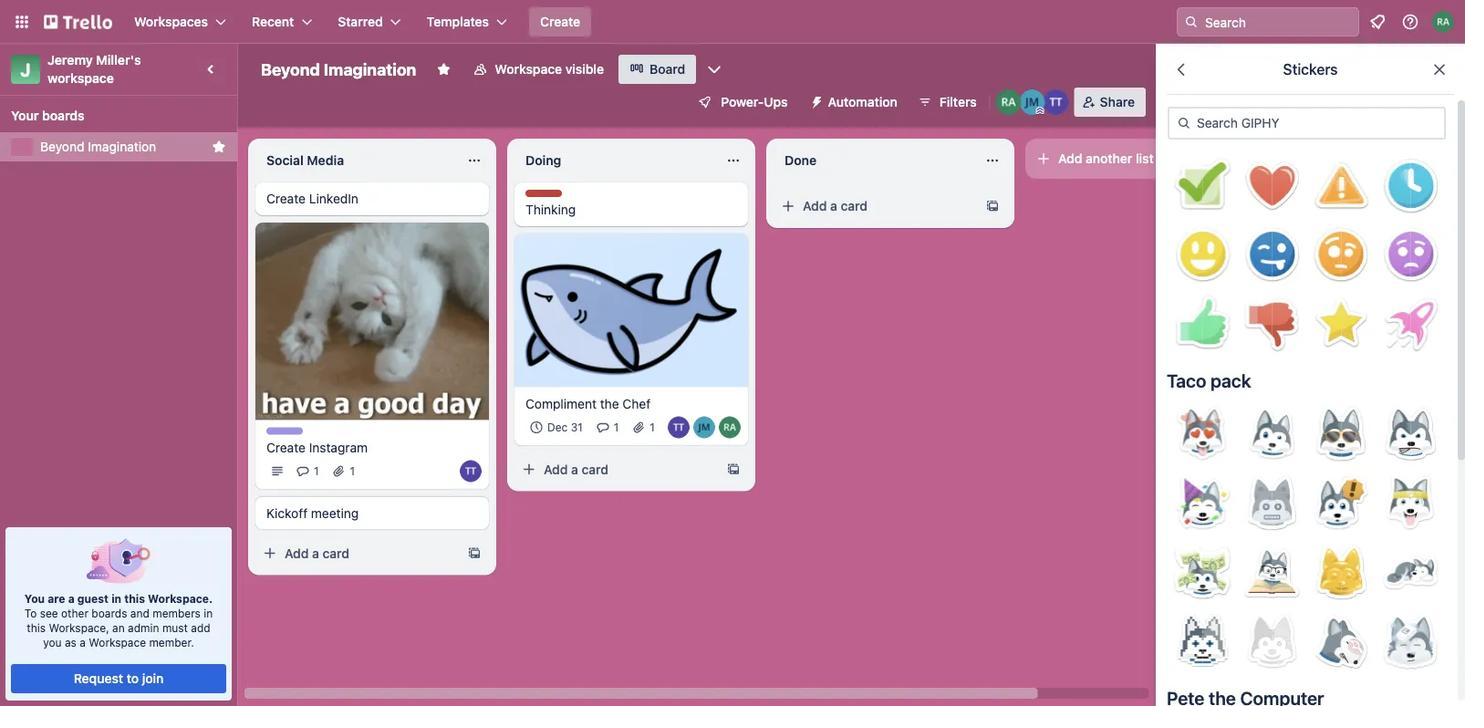 Task type: locate. For each thing, give the bounding box(es) containing it.
filters button
[[912, 88, 982, 117]]

0 horizontal spatial jeremy miller (jeremymiller198) image
[[693, 417, 715, 439]]

0 vertical spatial workspace
[[495, 62, 562, 77]]

admin
[[128, 621, 159, 634]]

imagination down starred dropdown button
[[324, 59, 416, 79]]

workspace visible
[[495, 62, 604, 77]]

create instagram link
[[266, 438, 478, 457]]

kickoff
[[266, 505, 308, 520]]

a down "31"
[[571, 462, 578, 477]]

add a card button down done text box
[[774, 192, 978, 221]]

add a card for doing
[[544, 462, 609, 477]]

kickoff meeting
[[266, 505, 359, 520]]

1 horizontal spatial add a card button
[[515, 455, 719, 484]]

0 horizontal spatial card
[[323, 546, 349, 561]]

0 vertical spatial beyond imagination
[[261, 59, 416, 79]]

and
[[130, 607, 149, 620]]

2 horizontal spatial add a card button
[[774, 192, 978, 221]]

0 horizontal spatial boards
[[42, 108, 85, 123]]

card down done text box
[[841, 198, 868, 214]]

0 vertical spatial beyond
[[261, 59, 320, 79]]

1 horizontal spatial beyond imagination
[[261, 59, 416, 79]]

share
[[1100, 94, 1135, 109]]

a down done text box
[[830, 198, 837, 214]]

2 horizontal spatial create from template… image
[[985, 199, 1000, 214]]

share button
[[1075, 88, 1146, 117]]

workspace navigation collapse icon image
[[199, 57, 224, 82]]

create
[[540, 14, 580, 29], [266, 191, 306, 206], [266, 440, 306, 455]]

1 horizontal spatial imagination
[[324, 59, 416, 79]]

beyond inside beyond imagination link
[[40, 139, 84, 154]]

imagination down your boards with 1 items element
[[88, 139, 156, 154]]

Doing text field
[[515, 146, 715, 175]]

your boards
[[11, 108, 85, 123]]

card down meeting
[[323, 546, 349, 561]]

1 horizontal spatial terry turtle (terryturtle) image
[[668, 417, 690, 439]]

a right as
[[80, 636, 86, 649]]

stickers
[[1283, 61, 1338, 78]]

0 horizontal spatial ruby anderson (rubyanderson7) image
[[719, 417, 741, 439]]

see
[[40, 607, 58, 620]]

sm image
[[1175, 114, 1193, 132]]

2 vertical spatial add a card button
[[255, 539, 460, 568]]

add for done
[[803, 198, 827, 214]]

social media
[[266, 153, 344, 168]]

0 horizontal spatial this
[[27, 621, 46, 634]]

Board name text field
[[252, 55, 426, 84]]

0 vertical spatial create from template… image
[[985, 199, 1000, 214]]

create for create linkedin
[[266, 191, 306, 206]]

1 horizontal spatial this
[[124, 592, 145, 605]]

join
[[142, 671, 164, 686]]

1 down instagram
[[350, 465, 355, 478]]

list
[[1136, 151, 1154, 166]]

1 vertical spatial card
[[582, 462, 609, 477]]

as
[[65, 636, 77, 649]]

1
[[614, 421, 619, 434], [650, 421, 655, 434], [314, 465, 319, 478], [350, 465, 355, 478]]

this down to
[[27, 621, 46, 634]]

dec 31
[[547, 421, 583, 434]]

boards
[[42, 108, 85, 123], [92, 607, 127, 620]]

add a card for done
[[803, 198, 868, 214]]

Dec 31 checkbox
[[526, 417, 588, 439]]

add down the "kickoff"
[[285, 546, 309, 561]]

beyond imagination link
[[40, 138, 204, 156]]

imagination inside the 'board name' text field
[[324, 59, 416, 79]]

your boards with 1 items element
[[11, 105, 217, 127]]

create down color: purple, title: none icon
[[266, 440, 306, 455]]

compliment the chef
[[526, 396, 651, 411]]

are
[[48, 592, 65, 605]]

0 vertical spatial terry turtle (terryturtle) image
[[668, 417, 690, 439]]

taco
[[1167, 370, 1207, 391]]

31
[[571, 421, 583, 434]]

thoughts
[[526, 191, 576, 203]]

1 horizontal spatial boards
[[92, 607, 127, 620]]

create for create instagram
[[266, 440, 306, 455]]

Search GIPHY text field
[[1168, 107, 1446, 140]]

this up and at the left
[[124, 592, 145, 605]]

create down social
[[266, 191, 306, 206]]

create up workspace visible
[[540, 14, 580, 29]]

create button
[[529, 7, 591, 36]]

add a card
[[803, 198, 868, 214], [544, 462, 609, 477], [285, 546, 349, 561]]

0 vertical spatial boards
[[42, 108, 85, 123]]

board link
[[619, 55, 696, 84]]

starred button
[[327, 7, 412, 36]]

beyond down 'your boards'
[[40, 139, 84, 154]]

automation button
[[803, 88, 909, 117]]

you are a guest in this workspace. to see other boards and members in this workspace, an admin must add you as a workspace member.
[[24, 592, 213, 649]]

another
[[1086, 151, 1133, 166]]

1 vertical spatial beyond
[[40, 139, 84, 154]]

add another list button
[[1026, 139, 1274, 179]]

card down "31"
[[582, 462, 609, 477]]

1 horizontal spatial card
[[582, 462, 609, 477]]

taco pack
[[1167, 370, 1251, 391]]

boards up the 'an' in the left bottom of the page
[[92, 607, 127, 620]]

imagination
[[324, 59, 416, 79], [88, 139, 156, 154]]

1 vertical spatial in
[[204, 607, 213, 620]]

search image
[[1184, 15, 1199, 29]]

filters
[[940, 94, 977, 109]]

beyond imagination down starred
[[261, 59, 416, 79]]

ruby anderson (rubyanderson7) image
[[1432, 11, 1454, 33], [996, 89, 1022, 115], [719, 417, 741, 439]]

1 horizontal spatial workspace
[[495, 62, 562, 77]]

power-ups
[[721, 94, 788, 109]]

1 vertical spatial add a card button
[[515, 455, 719, 484]]

0 vertical spatial create
[[540, 14, 580, 29]]

beyond
[[261, 59, 320, 79], [40, 139, 84, 154]]

1 vertical spatial workspace
[[89, 636, 146, 649]]

members
[[153, 607, 201, 620]]

jeremy miller (jeremymiller198) image down compliment the chef "link"
[[693, 417, 715, 439]]

0 horizontal spatial beyond
[[40, 139, 84, 154]]

1 vertical spatial beyond imagination
[[40, 139, 156, 154]]

0 vertical spatial add a card button
[[774, 192, 978, 221]]

add a card down kickoff meeting
[[285, 546, 349, 561]]

power-ups button
[[685, 88, 799, 117]]

card for social media
[[323, 546, 349, 561]]

add a card button down "31"
[[515, 455, 719, 484]]

1 vertical spatial create from template… image
[[726, 462, 741, 477]]

add a card down the done
[[803, 198, 868, 214]]

1 down create instagram
[[314, 465, 319, 478]]

beyond down recent dropdown button
[[261, 59, 320, 79]]

boards right your on the top of page
[[42, 108, 85, 123]]

create from template… image
[[985, 199, 1000, 214], [726, 462, 741, 477], [467, 546, 482, 561]]

1 horizontal spatial add a card
[[544, 462, 609, 477]]

a for doing
[[571, 462, 578, 477]]

chef
[[623, 396, 651, 411]]

2 vertical spatial create from template… image
[[467, 546, 482, 561]]

1 vertical spatial create
[[266, 191, 306, 206]]

1 down chef
[[650, 421, 655, 434]]

terry turtle (terryturtle) image
[[668, 417, 690, 439], [460, 460, 482, 482]]

2 vertical spatial create
[[266, 440, 306, 455]]

1 vertical spatial ruby anderson (rubyanderson7) image
[[996, 89, 1022, 115]]

1 vertical spatial add a card
[[544, 462, 609, 477]]

0 vertical spatial imagination
[[324, 59, 416, 79]]

0 vertical spatial add a card
[[803, 198, 868, 214]]

beyond inside the 'board name' text field
[[261, 59, 320, 79]]

create linkedin
[[266, 191, 358, 206]]

Done text field
[[774, 146, 974, 175]]

0 horizontal spatial workspace
[[89, 636, 146, 649]]

ups
[[764, 94, 788, 109]]

0 horizontal spatial create from template… image
[[467, 546, 482, 561]]

1 vertical spatial terry turtle (terryturtle) image
[[460, 460, 482, 482]]

beyond imagination
[[261, 59, 416, 79], [40, 139, 156, 154]]

open information menu image
[[1401, 13, 1420, 31]]

add a card button down kickoff meeting link
[[255, 539, 460, 568]]

1 vertical spatial this
[[27, 621, 46, 634]]

your
[[11, 108, 39, 123]]

in up add
[[204, 607, 213, 620]]

request
[[74, 671, 123, 686]]

workspace down the 'an' in the left bottom of the page
[[89, 636, 146, 649]]

1 vertical spatial jeremy miller (jeremymiller198) image
[[693, 417, 715, 439]]

this
[[124, 592, 145, 605], [27, 621, 46, 634]]

0 horizontal spatial add a card button
[[255, 539, 460, 568]]

0 horizontal spatial imagination
[[88, 139, 156, 154]]

workspace
[[495, 62, 562, 77], [89, 636, 146, 649]]

workspaces button
[[123, 7, 237, 36]]

in
[[111, 592, 121, 605], [204, 607, 213, 620]]

in right guest
[[111, 592, 121, 605]]

dec
[[547, 421, 568, 434]]

0 vertical spatial in
[[111, 592, 121, 605]]

add
[[1058, 151, 1083, 166], [803, 198, 827, 214], [544, 462, 568, 477], [285, 546, 309, 561]]

1 vertical spatial boards
[[92, 607, 127, 620]]

star or unstar board image
[[436, 62, 451, 77]]

beyond imagination down your boards with 1 items element
[[40, 139, 156, 154]]

add a card down "31"
[[544, 462, 609, 477]]

2 horizontal spatial add a card
[[803, 198, 868, 214]]

2 horizontal spatial card
[[841, 198, 868, 214]]

the
[[600, 396, 619, 411]]

0 vertical spatial card
[[841, 198, 868, 214]]

card
[[841, 198, 868, 214], [582, 462, 609, 477], [323, 546, 349, 561]]

jeremy miller (jeremymiller198) image right filters
[[1020, 89, 1045, 115]]

add down the done
[[803, 198, 827, 214]]

add down the dec 31 option
[[544, 462, 568, 477]]

add left another
[[1058, 151, 1083, 166]]

customize views image
[[705, 60, 724, 78]]

a
[[830, 198, 837, 214], [571, 462, 578, 477], [312, 546, 319, 561], [68, 592, 75, 605], [80, 636, 86, 649]]

2 vertical spatial add a card
[[285, 546, 349, 561]]

create for create
[[540, 14, 580, 29]]

workspace left visible
[[495, 62, 562, 77]]

0 horizontal spatial terry turtle (terryturtle) image
[[460, 460, 482, 482]]

beyond imagination inside the 'board name' text field
[[261, 59, 416, 79]]

to
[[127, 671, 139, 686]]

create inside button
[[540, 14, 580, 29]]

jeremy miller (jeremymiller198) image
[[1020, 89, 1045, 115], [693, 417, 715, 439]]

templates button
[[416, 7, 518, 36]]

instagram
[[309, 440, 368, 455]]

0 horizontal spatial add a card
[[285, 546, 349, 561]]

workspace,
[[49, 621, 109, 634]]

card for done
[[841, 198, 868, 214]]

1 horizontal spatial beyond
[[261, 59, 320, 79]]

1 horizontal spatial create from template… image
[[726, 462, 741, 477]]

add a card button for doing
[[515, 455, 719, 484]]

2 horizontal spatial ruby anderson (rubyanderson7) image
[[1432, 11, 1454, 33]]

create instagram
[[266, 440, 368, 455]]

starred icon image
[[212, 140, 226, 154]]

boards inside you are a guest in this workspace. to see other boards and members in this workspace, an admin must add you as a workspace member.
[[92, 607, 127, 620]]

templates
[[427, 14, 489, 29]]

a down kickoff meeting
[[312, 546, 319, 561]]

0 vertical spatial ruby anderson (rubyanderson7) image
[[1432, 11, 1454, 33]]

2 vertical spatial card
[[323, 546, 349, 561]]

0 horizontal spatial in
[[111, 592, 121, 605]]

workspace visible button
[[462, 55, 615, 84]]

1 horizontal spatial jeremy miller (jeremymiller198) image
[[1020, 89, 1045, 115]]

0 vertical spatial this
[[124, 592, 145, 605]]



Task type: vqa. For each thing, say whether or not it's contained in the screenshot.
THE BUILDER'S
no



Task type: describe. For each thing, give the bounding box(es) containing it.
board
[[650, 62, 685, 77]]

back to home image
[[44, 7, 112, 36]]

terry turtle (terryturtle) image
[[1043, 89, 1069, 115]]

compliment
[[526, 396, 597, 411]]

starred
[[338, 14, 383, 29]]

guest
[[77, 592, 109, 605]]

miller's
[[96, 52, 141, 68]]

Social Media text field
[[255, 146, 456, 175]]

visible
[[565, 62, 604, 77]]

1 down the
[[614, 421, 619, 434]]

add a card button for done
[[774, 192, 978, 221]]

1 horizontal spatial ruby anderson (rubyanderson7) image
[[996, 89, 1022, 115]]

Search field
[[1199, 8, 1359, 36]]

sm image
[[803, 88, 828, 113]]

kickoff meeting link
[[266, 504, 478, 522]]

this member is an admin of this board. image
[[1036, 107, 1044, 115]]

workspaces
[[134, 14, 208, 29]]

create from template… image for done
[[985, 199, 1000, 214]]

1 horizontal spatial in
[[204, 607, 213, 620]]

compliment the chef link
[[526, 395, 737, 413]]

automation
[[828, 94, 898, 109]]

linkedin
[[309, 191, 358, 206]]

member.
[[149, 636, 194, 649]]

request to join button
[[11, 664, 226, 693]]

create from template… image for doing
[[726, 462, 741, 477]]

add for doing
[[544, 462, 568, 477]]

0 notifications image
[[1367, 11, 1389, 33]]

you
[[24, 592, 45, 605]]

add for social media
[[285, 546, 309, 561]]

recent button
[[241, 7, 323, 36]]

a for social media
[[312, 546, 319, 561]]

color: bold red, title: "thoughts" element
[[526, 190, 576, 203]]

a right are
[[68, 592, 75, 605]]

add a card for social media
[[285, 546, 349, 561]]

to
[[24, 607, 37, 620]]

primary element
[[0, 0, 1465, 44]]

2 vertical spatial ruby anderson (rubyanderson7) image
[[719, 417, 741, 439]]

workspace.
[[148, 592, 213, 605]]

request to join
[[74, 671, 164, 686]]

an
[[112, 621, 125, 634]]

you
[[43, 636, 62, 649]]

add inside button
[[1058, 151, 1083, 166]]

jeremy miller's workspace
[[47, 52, 144, 86]]

thoughts thinking
[[526, 191, 576, 217]]

other
[[61, 607, 88, 620]]

thinking link
[[526, 201, 737, 219]]

j
[[20, 58, 31, 80]]

jeremy
[[47, 52, 93, 68]]

workspace inside button
[[495, 62, 562, 77]]

must
[[162, 621, 188, 634]]

a for done
[[830, 198, 837, 214]]

0 horizontal spatial beyond imagination
[[40, 139, 156, 154]]

workspace inside you are a guest in this workspace. to see other boards and members in this workspace, an admin must add you as a workspace member.
[[89, 636, 146, 649]]

media
[[307, 153, 344, 168]]

0 vertical spatial jeremy miller (jeremymiller198) image
[[1020, 89, 1045, 115]]

social
[[266, 153, 304, 168]]

add a card button for social media
[[255, 539, 460, 568]]

recent
[[252, 14, 294, 29]]

pack
[[1211, 370, 1251, 391]]

create from template… image for social media
[[467, 546, 482, 561]]

add another list
[[1058, 151, 1154, 166]]

meeting
[[311, 505, 359, 520]]

card for doing
[[582, 462, 609, 477]]

color: purple, title: none image
[[266, 427, 303, 435]]

add
[[191, 621, 210, 634]]

thinking
[[526, 202, 576, 217]]

1 vertical spatial imagination
[[88, 139, 156, 154]]

power-
[[721, 94, 764, 109]]

doing
[[526, 153, 561, 168]]

done
[[785, 153, 817, 168]]

workspace
[[47, 71, 114, 86]]

create linkedin link
[[266, 190, 478, 208]]



